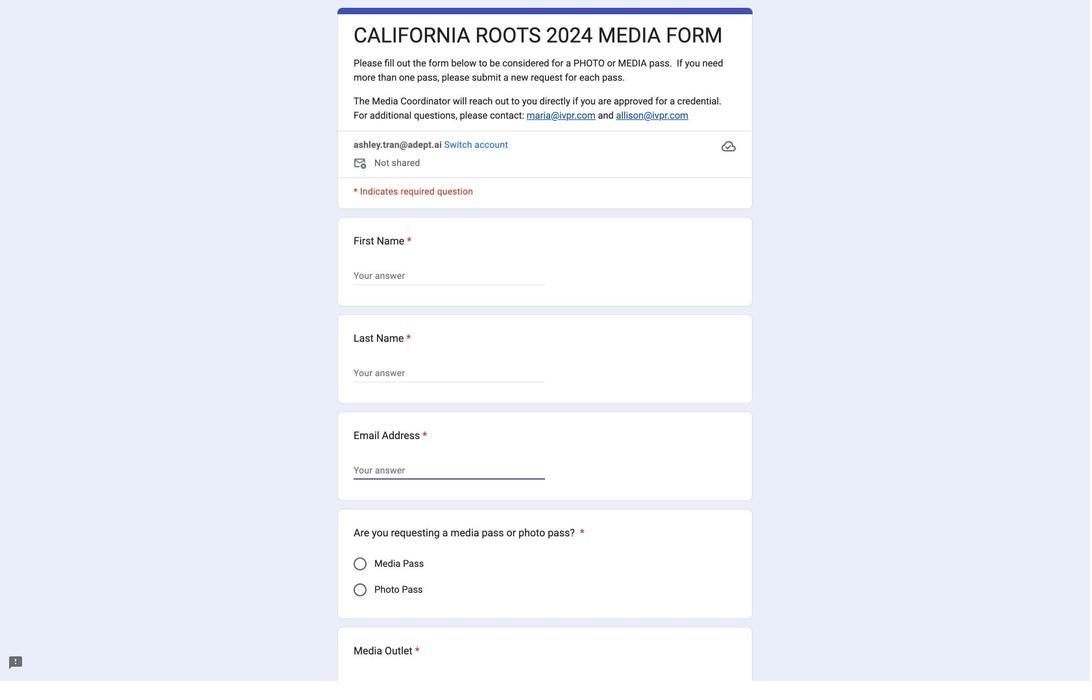 Task type: vqa. For each thing, say whether or not it's contained in the screenshot.
Zoom image
no



Task type: describe. For each thing, give the bounding box(es) containing it.
6 heading from the top
[[354, 644, 420, 659]]

5 heading from the top
[[354, 526, 585, 541]]

Media Pass radio
[[354, 558, 367, 571]]

3 heading from the top
[[354, 331, 411, 346]]

Photo Pass radio
[[354, 584, 367, 597]]

1 heading from the top
[[354, 23, 723, 49]]



Task type: locate. For each thing, give the bounding box(es) containing it.
list
[[338, 217, 753, 682]]

media pass image
[[354, 558, 367, 571]]

your email and google account are not part of your response image
[[354, 157, 369, 172]]

required question element
[[405, 233, 412, 249], [404, 331, 411, 346], [420, 428, 427, 444], [578, 526, 585, 541], [413, 644, 420, 659]]

4 heading from the top
[[354, 428, 427, 444]]

your email and google account are not part of your response image
[[354, 157, 375, 172]]

None text field
[[354, 463, 545, 479]]

2 heading from the top
[[354, 233, 412, 249]]

report a problem to google image
[[8, 656, 23, 671]]

heading
[[354, 23, 723, 49], [354, 233, 412, 249], [354, 331, 411, 346], [354, 428, 427, 444], [354, 526, 585, 541], [354, 644, 420, 659]]

photo pass image
[[354, 584, 367, 597]]

None text field
[[354, 268, 545, 284], [354, 366, 545, 381], [354, 268, 545, 284], [354, 366, 545, 381]]



